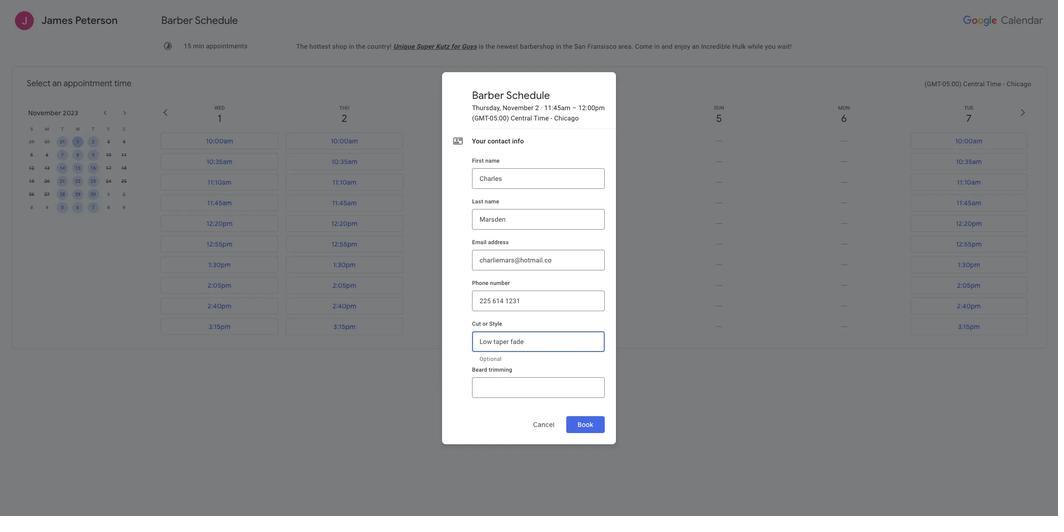 Task type: describe. For each thing, give the bounding box(es) containing it.
sun
[[714, 105, 724, 111]]

mon 6
[[838, 105, 850, 125]]

5 for the bottom 5 cell
[[61, 205, 64, 210]]

13 cell
[[39, 162, 55, 175]]

0 vertical spatial and
[[661, 43, 673, 50]]

14 element
[[57, 163, 68, 174]]

terms
[[568, 395, 585, 402]]

3 inside fri 3
[[467, 112, 472, 125]]

1:30pm list item for 7
[[906, 255, 1031, 275]]

11:10am for 2
[[332, 178, 356, 187]]

3:15pm button for 2
[[286, 318, 403, 335]]

10:35am for 7
[[956, 158, 982, 166]]

3:15pm button for 7
[[910, 318, 1028, 335]]

peterson
[[75, 14, 118, 27]]

1:30pm button for 1
[[161, 256, 278, 273]]

2 in from the left
[[556, 43, 561, 50]]

10:35am button for 2
[[286, 153, 403, 170]]

18, no available times element
[[118, 163, 130, 174]]

19
[[29, 179, 34, 184]]

2:40pm button for 2
[[286, 298, 403, 315]]

row containing 26
[[24, 188, 132, 201]]

0 vertical spatial 29 cell
[[24, 135, 39, 149]]

december 6 element
[[72, 202, 83, 213]]

row containing 5
[[24, 149, 132, 162]]

23 element
[[88, 176, 99, 187]]

appointments
[[206, 42, 248, 50]]

info
[[512, 137, 524, 145]]

november inside barber schedule thursday, november 2 · 11:45am – 12:00pm (gmt-05:00) central time - chicago
[[503, 104, 533, 111]]

12, no available times element
[[26, 163, 37, 174]]

name for last name
[[485, 198, 499, 205]]

november 2023
[[28, 109, 78, 117]]

thu
[[339, 105, 349, 111]]

while
[[748, 43, 763, 50]]

0 vertical spatial 2 cell
[[85, 135, 101, 149]]

16
[[91, 165, 96, 171]]

29 element
[[72, 189, 83, 200]]

your contact info
[[472, 137, 524, 145]]

(gmt- inside barber schedule thursday, november 2 · 11:45am – 12:00pm (gmt-05:00) central time - chicago
[[472, 114, 490, 122]]

hulk
[[732, 43, 746, 50]]

–
[[572, 104, 577, 111]]

2:05pm button for 1
[[161, 277, 278, 294]]

29 for 29 element
[[75, 192, 80, 197]]

2 s from the left
[[123, 126, 125, 131]]

11:45am list item for 7
[[906, 193, 1031, 213]]

1:30pm button for 2
[[286, 256, 403, 273]]

26 cell
[[24, 188, 39, 201]]

11:10am for 7
[[957, 178, 981, 187]]

chicago inside barber schedule thursday, november 2 · 11:45am – 12:00pm (gmt-05:00) central time - chicago
[[554, 114, 579, 122]]

sat 4
[[589, 105, 599, 125]]

3:15pm list item for 2
[[282, 316, 407, 337]]

24 cell
[[101, 175, 116, 188]]

6 inside mon 6
[[841, 112, 847, 125]]

mon
[[838, 105, 850, 111]]

1 vertical spatial 5 cell
[[55, 201, 70, 214]]

min
[[193, 42, 204, 50]]

2 inside barber schedule thursday, november 2 · 11:45am – 12:00pm (gmt-05:00) central time - chicago
[[535, 104, 539, 111]]

10:35am list item for 2
[[282, 151, 407, 172]]

14 cell
[[55, 162, 70, 175]]

11:45am list item for 2
[[282, 193, 407, 213]]

10
[[106, 152, 111, 158]]

san
[[574, 43, 586, 50]]

12:55pm list item for 2
[[282, 234, 407, 255]]

1 for left 1 cell
[[76, 139, 79, 144]]

email address
[[472, 239, 509, 245]]

13
[[44, 165, 50, 171]]

1 horizontal spatial 8 cell
[[101, 201, 116, 214]]

phone number
[[472, 280, 510, 286]]

28 cell
[[55, 188, 70, 201]]

2:05pm list item for 1
[[157, 275, 282, 296]]

create
[[464, 367, 484, 374]]

style
[[489, 320, 502, 327]]

optional
[[480, 356, 502, 362]]

1:30pm for 2
[[333, 261, 356, 269]]

cut
[[472, 320, 481, 327]]

email
[[472, 239, 486, 245]]

james
[[41, 14, 73, 27]]

15 for 15 min appointments
[[184, 42, 191, 50]]

december 3, no available times element
[[26, 202, 37, 213]]

super
[[416, 43, 434, 50]]

10:00am list item for 7
[[906, 131, 1031, 151]]

10:35am for 2
[[331, 158, 357, 166]]

30 for october 30, no available times "element"
[[44, 139, 50, 144]]

11
[[121, 152, 127, 158]]

0 vertical spatial 7 cell
[[55, 149, 70, 162]]

december 5 element
[[57, 202, 68, 213]]

1 vertical spatial 29 cell
[[70, 188, 85, 201]]

the hottest shop in the country! unique super kutz for guys is the newest barbershop in the san fransisco area. come in and enjoy an incredible hulk while you wait!
[[296, 43, 792, 50]]

thursday, november 2, 2023 list
[[282, 131, 407, 337]]

1 t from the left
[[61, 126, 64, 131]]

27 cell
[[39, 188, 55, 201]]

17
[[106, 165, 111, 171]]

7 for bottommost 7 cell
[[92, 205, 95, 210]]

25 cell
[[116, 175, 132, 188]]

22
[[75, 179, 80, 184]]

barber schedule thursday, november 2 · 11:45am – 12:00pm (gmt-05:00) central time - chicago
[[472, 89, 605, 122]]

the left "country!"
[[356, 43, 365, 50]]

powered by use is subject to the google privacy policy and terms of service
[[444, 388, 613, 402]]

guys
[[462, 43, 477, 50]]

23 cell
[[85, 175, 101, 188]]

0 horizontal spatial 3 cell
[[24, 201, 39, 214]]

name for first name
[[485, 157, 500, 164]]

12:20pm list item for 7
[[906, 213, 1031, 234]]

1 vertical spatial 2 cell
[[116, 188, 132, 201]]

beard trimming element
[[472, 366, 603, 373]]

7 for the top 7 cell
[[61, 152, 64, 158]]

select
[[27, 78, 50, 89]]

24
[[106, 179, 111, 184]]

phone
[[472, 280, 489, 286]]

1 vertical spatial 30 cell
[[85, 188, 101, 201]]

1 vertical spatial an
[[52, 78, 62, 89]]

tue
[[964, 105, 974, 111]]

10:00am list item for 2
[[282, 131, 407, 151]]

16 cell
[[85, 162, 101, 175]]

1 s from the left
[[30, 126, 33, 131]]

december 1, no available times element
[[103, 189, 114, 200]]

0 horizontal spatial 6 cell
[[39, 149, 55, 162]]

24, no available times element
[[103, 176, 114, 187]]

1:30pm for 7
[[958, 261, 980, 269]]

21 element
[[57, 176, 68, 187]]

19 cell
[[24, 175, 39, 188]]

use
[[444, 395, 454, 402]]

4 for 4, no available times element
[[123, 139, 125, 144]]

1:30pm button for 7
[[910, 256, 1028, 273]]

james peterson
[[41, 14, 118, 27]]

barber for barber schedule thursday, november 2 · 11:45am – 12:00pm (gmt-05:00) central time - chicago
[[472, 89, 504, 102]]

unique
[[393, 43, 415, 50]]

12:55pm list item for 7
[[906, 234, 1031, 255]]

Cut or Style text field
[[472, 336, 605, 347]]

0 horizontal spatial 9
[[92, 152, 95, 158]]

10:00am list item for 1
[[157, 131, 282, 151]]

3:15pm button for 1
[[161, 318, 278, 335]]

page.
[[554, 367, 571, 374]]

11:10am button for 2
[[286, 174, 403, 191]]

0 horizontal spatial 1 cell
[[70, 135, 85, 149]]

2:05pm for 1
[[208, 281, 231, 290]]

shop
[[332, 43, 347, 50]]

Beard trimming text field
[[472, 382, 605, 393]]

contact
[[488, 137, 510, 145]]

14
[[60, 165, 65, 171]]

1 vertical spatial 8
[[107, 205, 110, 210]]

december 7 element
[[88, 202, 99, 213]]

2:40pm for 2
[[332, 302, 356, 310]]

schedule for barber schedule
[[195, 14, 238, 27]]

service
[[593, 395, 613, 402]]

to
[[482, 395, 487, 402]]

0 horizontal spatial 30 cell
[[39, 135, 55, 149]]

beard
[[472, 366, 487, 373]]

27, no available times element
[[41, 189, 53, 200]]

row containing 19
[[24, 175, 132, 188]]

row containing 3
[[24, 201, 132, 214]]

12:20pm for 1
[[206, 219, 233, 228]]

11:10am list item for 2
[[282, 172, 407, 193]]

3 for december 3, no available times element
[[30, 205, 33, 210]]

1 horizontal spatial -
[[1003, 80, 1005, 88]]

2:05pm for 7
[[957, 281, 981, 290]]

central inside barber schedule thursday, november 2 · 11:45am – 12:00pm (gmt-05:00) central time - chicago
[[511, 114, 532, 122]]

1 horizontal spatial central
[[963, 80, 985, 88]]

0 vertical spatial chicago
[[1007, 80, 1031, 88]]

05:00) inside barber schedule thursday, november 2 · 11:45am – 12:00pm (gmt-05:00) central time - chicago
[[490, 114, 509, 122]]

enjoy
[[674, 43, 690, 50]]

cancel
[[533, 420, 555, 429]]

number
[[490, 280, 510, 286]]

3:15pm for 2
[[333, 323, 355, 331]]

5 inside sun 5
[[716, 112, 722, 125]]

2 inside thu 2
[[342, 112, 347, 125]]

last
[[472, 198, 483, 205]]

1 horizontal spatial 05:00)
[[942, 80, 962, 88]]

4 for december 4, no available times element
[[46, 205, 48, 210]]

1 vertical spatial 7 cell
[[85, 201, 101, 214]]

0 vertical spatial is
[[479, 43, 484, 50]]

and inside powered by use is subject to the google privacy policy and terms of service
[[557, 395, 567, 402]]

w
[[76, 126, 80, 131]]

10:35am list item for 7
[[906, 151, 1031, 172]]

15 min appointments
[[184, 42, 248, 50]]

12:55pm button for 2
[[286, 236, 403, 253]]

wed 1
[[214, 105, 225, 125]]

1 horizontal spatial time
[[986, 80, 1001, 88]]

sat
[[589, 105, 599, 111]]

beard trimming
[[472, 366, 512, 373]]

1 inside wed 1
[[218, 112, 221, 125]]

google
[[499, 395, 517, 402]]

1 in from the left
[[349, 43, 354, 50]]

row containing 29
[[24, 135, 132, 149]]

20 cell
[[39, 175, 55, 188]]

30 for 30 element on the left
[[91, 192, 96, 197]]

first
[[472, 157, 484, 164]]

subject
[[461, 395, 481, 402]]

navigate_next
[[120, 109, 129, 117]]

12:55pm for 7
[[956, 240, 982, 248]]

0 vertical spatial 8
[[76, 152, 79, 158]]

10:35am for 1
[[206, 158, 233, 166]]

barbershop
[[520, 43, 554, 50]]

last name
[[472, 198, 499, 205]]

28
[[60, 192, 65, 197]]

1 horizontal spatial 1 cell
[[101, 188, 116, 201]]

row containing 12
[[24, 162, 132, 175]]

2:40pm button for 7
[[910, 298, 1028, 315]]

0 horizontal spatial 5 cell
[[24, 149, 39, 162]]

22 element
[[72, 176, 83, 187]]



Task type: vqa. For each thing, say whether or not it's contained in the screenshot.
Sat 11
no



Task type: locate. For each thing, give the bounding box(es) containing it.
12:55pm list item
[[157, 234, 282, 255], [282, 234, 407, 255], [906, 234, 1031, 255]]

schedule
[[195, 14, 238, 27], [506, 89, 550, 102]]

2 10:00am from the left
[[331, 137, 358, 145]]

fri
[[466, 105, 473, 111]]

1 horizontal spatial 1:30pm button
[[286, 256, 403, 273]]

11:45am inside wednesday, november 1, 2023 list
[[207, 199, 232, 207]]

9 cell
[[85, 149, 101, 162], [116, 201, 132, 214]]

schedule inside barber schedule thursday, november 2 · 11:45am – 12:00pm (gmt-05:00) central time - chicago
[[506, 89, 550, 102]]

2:40pm list item for 7
[[906, 296, 1031, 316]]

october 29, no available times element
[[26, 136, 37, 148]]

1 down w
[[76, 139, 79, 144]]

2 11:45am button from the left
[[286, 195, 403, 211]]

1 2:05pm list item from the left
[[157, 275, 282, 296]]

15
[[184, 42, 191, 50], [75, 165, 80, 171]]

5 for 5 cell to the left
[[30, 152, 33, 158]]

of
[[586, 395, 592, 402]]

10:35am inside wednesday, november 1, 2023 list
[[206, 158, 233, 166]]

1 for right 1 cell
[[107, 192, 110, 197]]

2 12:55pm list item from the left
[[282, 234, 407, 255]]

3 12:55pm list item from the left
[[906, 234, 1031, 255]]

3 11:10am list item from the left
[[906, 172, 1031, 193]]

10:00am down tue 7
[[955, 137, 983, 145]]

0 horizontal spatial 2:40pm
[[208, 302, 231, 310]]

12:20pm list item for 2
[[282, 213, 407, 234]]

4 cell
[[116, 135, 132, 149], [39, 201, 55, 214]]

2:40pm inside the tuesday, november 7, 2023 list
[[957, 302, 981, 310]]

2:40pm list item for 1
[[157, 296, 282, 316]]

Phone number telephone field
[[480, 290, 597, 311]]

11:45am for 1
[[207, 199, 232, 207]]

3:15pm inside wednesday, november 1, 2023 list
[[208, 323, 231, 331]]

11:45am for 2
[[332, 199, 357, 207]]

6 cell
[[39, 149, 55, 162], [70, 201, 85, 214]]

october 31 element
[[57, 136, 68, 148]]

2 down 25 cell
[[123, 192, 125, 197]]

1 vertical spatial barber
[[472, 89, 504, 102]]

0 horizontal spatial 4
[[46, 205, 48, 210]]

2 11:10am button from the left
[[286, 174, 403, 191]]

3 cell down 26, no available times element
[[24, 201, 39, 214]]

4, no available times element
[[118, 136, 130, 148]]

2 cell
[[85, 135, 101, 149], [116, 188, 132, 201]]

7 inside tue 7
[[966, 112, 972, 125]]

12:55pm button for 1
[[161, 236, 278, 253]]

20, no available times element
[[41, 176, 53, 187]]

appointment up beard trimming text box
[[515, 367, 553, 374]]

2 cell left 3, no available times element
[[85, 135, 101, 149]]

12:55pm for 1
[[207, 240, 232, 248]]

5 inside 'element'
[[30, 152, 33, 158]]

1 3:15pm list item from the left
[[157, 316, 282, 337]]

- inside barber schedule thursday, november 2 · 11:45am – 12:00pm (gmt-05:00) central time - chicago
[[551, 114, 552, 122]]

8
[[76, 152, 79, 158], [107, 205, 110, 210]]

1 vertical spatial name
[[485, 198, 499, 205]]

15 up 22
[[75, 165, 80, 171]]

cancel button
[[529, 416, 559, 433]]

0 horizontal spatial 2:40pm button
[[161, 298, 278, 315]]

1 3:15pm button from the left
[[161, 318, 278, 335]]

7 cell down 30 element on the left
[[85, 201, 101, 214]]

0 horizontal spatial -
[[551, 114, 552, 122]]

3:15pm inside thursday, november 2, 2023 list
[[333, 323, 355, 331]]

0 vertical spatial 4 cell
[[116, 135, 132, 149]]

is right "guys"
[[479, 43, 484, 50]]

1 horizontal spatial 2:05pm
[[333, 281, 356, 290]]

3 12:55pm button from the left
[[910, 236, 1028, 253]]

1 vertical spatial central
[[511, 114, 532, 122]]

17, no available times element
[[103, 163, 114, 174]]

1 10:00am from the left
[[206, 137, 233, 145]]

row containing s
[[24, 122, 132, 135]]

1 2:40pm from the left
[[208, 302, 231, 310]]

22 cell
[[70, 175, 85, 188]]

google logo image
[[961, 13, 1043, 28]]

2 3:15pm from the left
[[333, 323, 355, 331]]

28 element
[[57, 189, 68, 200]]

12:20pm list item for 1
[[157, 213, 282, 234]]

name
[[485, 157, 500, 164], [485, 198, 499, 205]]

2:05pm button inside the tuesday, november 7, 2023 list
[[910, 277, 1028, 294]]

1 cell down the '24, no available times' element
[[101, 188, 116, 201]]

row down 29 element
[[24, 201, 132, 214]]

5 cell down 28 element
[[55, 201, 70, 214]]

15 cell
[[70, 162, 85, 175]]

1
[[218, 112, 221, 125], [76, 139, 79, 144], [107, 192, 110, 197]]

1 11:10am button from the left
[[161, 174, 278, 191]]

1 10:35am list item from the left
[[157, 151, 282, 172]]

3, no available times element
[[103, 136, 114, 148]]

2 vertical spatial 7
[[92, 205, 95, 210]]

central up info at the top of page
[[511, 114, 532, 122]]

3 11:45am list item from the left
[[906, 193, 1031, 213]]

5, no available times element
[[26, 150, 37, 161]]

barber for barber schedule
[[161, 14, 193, 27]]

3 12:20pm from the left
[[956, 219, 982, 228]]

3 row from the top
[[24, 149, 132, 162]]

3 10:00am from the left
[[955, 137, 983, 145]]

3 3:15pm list item from the left
[[906, 316, 1031, 337]]

in left 'san'
[[556, 43, 561, 50]]

navigate_next button
[[119, 107, 130, 119]]

10:00am for 1
[[206, 137, 233, 145]]

2 horizontal spatial 4
[[591, 112, 597, 125]]

12:55pm button inside wednesday, november 1, 2023 list
[[161, 236, 278, 253]]

3 1:30pm from the left
[[958, 261, 980, 269]]

10:00am button for 1
[[161, 133, 278, 150]]

0 horizontal spatial 12:55pm button
[[161, 236, 278, 253]]

2:40pm for 1
[[208, 302, 231, 310]]

2:05pm inside wednesday, november 1, 2023 list
[[208, 281, 231, 290]]

12:20pm button for 7
[[910, 215, 1028, 232]]

0 horizontal spatial 15
[[75, 165, 80, 171]]

29 up 5, no available times 'element'
[[29, 139, 34, 144]]

1 3:15pm from the left
[[208, 323, 231, 331]]

5 down the sun at the top right
[[716, 112, 722, 125]]

1 vertical spatial appointment
[[515, 367, 553, 374]]

1 horizontal spatial 3:15pm button
[[286, 318, 403, 335]]

an
[[692, 43, 699, 50], [52, 78, 62, 89]]

3 3:15pm from the left
[[958, 323, 980, 331]]

2:05pm button inside wednesday, november 1, 2023 list
[[161, 277, 278, 294]]

2 3:15pm list item from the left
[[282, 316, 407, 337]]

first name element
[[472, 157, 603, 164]]

privacy policy link
[[519, 395, 556, 402]]

row down w
[[24, 135, 132, 149]]

3 down 26, no available times element
[[30, 205, 33, 210]]

5 down 28 cell
[[61, 205, 64, 210]]

10:00am
[[206, 137, 233, 145], [331, 137, 358, 145], [955, 137, 983, 145]]

10:00am button for 2
[[286, 133, 403, 150]]

3 2:40pm list item from the left
[[906, 296, 1031, 316]]

0 vertical spatial name
[[485, 157, 500, 164]]

4 down '27' cell
[[46, 205, 48, 210]]

12:20pm button for 1
[[161, 215, 278, 232]]

december 2, no available times element
[[118, 189, 130, 200]]

11:45am inside thursday, november 2, 2023 list
[[332, 199, 357, 207]]

2 left ·
[[535, 104, 539, 111]]

2:05pm button for 7
[[910, 277, 1028, 294]]

and left enjoy
[[661, 43, 673, 50]]

2 11:45am list item from the left
[[282, 193, 407, 213]]

3:15pm button inside thursday, november 2, 2023 list
[[286, 318, 403, 335]]

10:00am button for 7
[[910, 133, 1028, 150]]

12:55pm inside the tuesday, november 7, 2023 list
[[956, 240, 982, 248]]

10 cell
[[101, 149, 116, 162]]

2 horizontal spatial 3:15pm
[[958, 323, 980, 331]]

book button
[[566, 416, 605, 433]]

10:35am button for 1
[[161, 153, 278, 170]]

2:40pm for 7
[[957, 302, 981, 310]]

the left newest
[[485, 43, 495, 50]]

1:30pm inside thursday, november 2, 2023 list
[[333, 261, 356, 269]]

3 12:20pm button from the left
[[910, 215, 1028, 232]]

t right w
[[92, 126, 95, 131]]

3 10:35am button from the left
[[910, 153, 1028, 170]]

2 10:00am button from the left
[[286, 133, 403, 150]]

26
[[29, 192, 34, 197]]

0 vertical spatial an
[[692, 43, 699, 50]]

10:00am down thu 2
[[331, 137, 358, 145]]

10:35am inside thursday, november 2, 2023 list
[[331, 158, 357, 166]]

3 2:05pm list item from the left
[[906, 275, 1031, 296]]

0 horizontal spatial 3:15pm
[[208, 323, 231, 331]]

chicago
[[1007, 80, 1031, 88], [554, 114, 579, 122]]

10:00am button down wed 1
[[161, 133, 278, 150]]

name right first
[[485, 157, 500, 164]]

First name text field
[[480, 168, 597, 189]]

10:00am for 7
[[955, 137, 983, 145]]

or
[[482, 320, 488, 327]]

1 horizontal spatial 7
[[92, 205, 95, 210]]

3 10:00am button from the left
[[910, 133, 1028, 150]]

2 10:00am list item from the left
[[282, 131, 407, 151]]

7 cell
[[55, 149, 70, 162], [85, 201, 101, 214]]

create your own appointment page.
[[464, 367, 571, 374]]

navigate_before button
[[99, 107, 111, 119]]

11:10am button for 1
[[161, 174, 278, 191]]

10:00am list item down wed 1
[[157, 131, 282, 151]]

23
[[91, 179, 96, 184]]

6 row from the top
[[24, 188, 132, 201]]

10:00am list item down thu 2
[[282, 131, 407, 151]]

in right come
[[654, 43, 660, 50]]

1:30pm list item for 2
[[282, 255, 407, 275]]

11:45am button for 7
[[910, 195, 1028, 211]]

2 10:35am list item from the left
[[282, 151, 407, 172]]

0 horizontal spatial 29
[[29, 139, 34, 144]]

1 vertical spatial and
[[557, 395, 567, 402]]

30 down "23" 'cell' on the top left of page
[[91, 192, 96, 197]]

book
[[578, 420, 594, 429]]

10:35am inside the tuesday, november 7, 2023 list
[[956, 158, 982, 166]]

country!
[[367, 43, 392, 50]]

appointment up navigate_before button
[[64, 78, 112, 89]]

0 horizontal spatial 8
[[76, 152, 79, 158]]

2 2:05pm from the left
[[333, 281, 356, 290]]

3 inside 3, no available times element
[[107, 139, 110, 144]]

the left 'san'
[[563, 43, 573, 50]]

f
[[107, 126, 110, 131]]

2 horizontal spatial 2:05pm button
[[910, 277, 1028, 294]]

1 12:20pm button from the left
[[161, 215, 278, 232]]

schedule up 15 min appointments
[[195, 14, 238, 27]]

1 vertical spatial 1
[[76, 139, 79, 144]]

11:10am inside wednesday, november 1, 2023 list
[[207, 178, 231, 187]]

10:35am down thu 2
[[331, 158, 357, 166]]

s up 4, no available times element
[[123, 126, 125, 131]]

1 1:30pm list item from the left
[[157, 255, 282, 275]]

0 vertical spatial central
[[963, 80, 985, 88]]

3 2:40pm button from the left
[[910, 298, 1028, 315]]

0 horizontal spatial s
[[30, 126, 33, 131]]

8 cell up 15 element
[[70, 149, 85, 162]]

wednesday, november 1, 2023 list
[[157, 131, 282, 337]]

11:45am button for 2
[[286, 195, 403, 211]]

1 1:30pm from the left
[[208, 261, 231, 269]]

18 cell
[[116, 162, 132, 175]]

2 horizontal spatial 12:20pm
[[956, 219, 982, 228]]

12
[[29, 165, 34, 171]]

11:10am
[[207, 178, 231, 187], [332, 178, 356, 187], [957, 178, 981, 187]]

2:05pm button inside thursday, november 2, 2023 list
[[286, 277, 403, 294]]

1 2:05pm from the left
[[208, 281, 231, 290]]

2 horizontal spatial 6
[[841, 112, 847, 125]]

1 2:40pm button from the left
[[161, 298, 278, 315]]

t up 31
[[61, 126, 64, 131]]

0 horizontal spatial 10:00am button
[[161, 133, 278, 150]]

3 inside december 3, no available times element
[[30, 205, 33, 210]]

29 for the october 29, no available times element
[[29, 139, 34, 144]]

2:05pm button for 2
[[286, 277, 403, 294]]

row down 22 element
[[24, 188, 132, 201]]

10:00am button
[[161, 133, 278, 150], [286, 133, 403, 150], [910, 133, 1028, 150]]

0 horizontal spatial 9 cell
[[85, 149, 101, 162]]

wed
[[214, 105, 225, 111]]

11:10am list item for 7
[[906, 172, 1031, 193]]

2 10:35am from the left
[[331, 158, 357, 166]]

3 10:35am list item from the left
[[906, 151, 1031, 172]]

4 down sat
[[591, 112, 597, 125]]

3 cell up 10
[[101, 135, 116, 149]]

2:05pm button
[[161, 277, 278, 294], [286, 277, 403, 294], [910, 277, 1028, 294]]

2 1:30pm list item from the left
[[282, 255, 407, 275]]

30 cell up december 7 element
[[85, 188, 101, 201]]

11:45am
[[544, 104, 571, 111], [207, 199, 232, 207], [332, 199, 357, 207], [956, 199, 981, 207]]

29 inside the october 29, no available times element
[[29, 139, 34, 144]]

12:20pm button
[[161, 215, 278, 232], [286, 215, 403, 232], [910, 215, 1028, 232]]

2:40pm button
[[161, 298, 278, 315], [286, 298, 403, 315], [910, 298, 1028, 315]]

7 down tue
[[966, 112, 972, 125]]

10:35am down wed 1
[[206, 158, 233, 166]]

1 12:55pm button from the left
[[161, 236, 278, 253]]

10:35am button down thu 2
[[286, 153, 403, 170]]

11 cell
[[116, 149, 132, 162]]

11:10am inside the tuesday, november 7, 2023 list
[[957, 178, 981, 187]]

11:10am list item for 1
[[157, 172, 282, 193]]

powered
[[458, 388, 481, 394]]

7
[[966, 112, 972, 125], [61, 152, 64, 158], [92, 205, 95, 210]]

2 2:05pm list item from the left
[[282, 275, 407, 296]]

1:30pm inside wednesday, november 1, 2023 list
[[208, 261, 231, 269]]

1 12:20pm list item from the left
[[157, 213, 282, 234]]

12:20pm inside the tuesday, november 7, 2023 list
[[956, 219, 982, 228]]

7 cell up 14
[[55, 149, 70, 162]]

1 horizontal spatial s
[[123, 126, 125, 131]]

4 inside sat 4
[[591, 112, 597, 125]]

5 cell
[[24, 149, 39, 162], [55, 201, 70, 214]]

row up 22
[[24, 162, 132, 175]]

30 element
[[88, 189, 99, 200]]

2:05pm inside thursday, november 2, 2023 list
[[333, 281, 356, 290]]

3 2:40pm from the left
[[957, 302, 981, 310]]

0 vertical spatial 3 cell
[[101, 135, 116, 149]]

Email address email field
[[480, 250, 597, 270]]

3 11:10am from the left
[[957, 178, 981, 187]]

an right enjoy
[[692, 43, 699, 50]]

30
[[44, 139, 50, 144], [91, 192, 96, 197]]

0 vertical spatial 9
[[92, 152, 95, 158]]

0 horizontal spatial 3:15pm button
[[161, 318, 278, 335]]

2:05pm inside the tuesday, november 7, 2023 list
[[957, 281, 981, 290]]

november 2023 grid
[[24, 122, 132, 214]]

0 horizontal spatial t
[[61, 126, 64, 131]]

3 2:05pm button from the left
[[910, 277, 1028, 294]]

1:30pm
[[208, 261, 231, 269], [333, 261, 356, 269], [958, 261, 980, 269]]

appointment
[[64, 78, 112, 89], [515, 367, 553, 374]]

10:35am button down wed 1
[[161, 153, 278, 170]]

come
[[635, 43, 653, 50]]

10:00am button down tue 7
[[910, 133, 1028, 150]]

11:10am for 1
[[207, 178, 231, 187]]

10:00am down wed 1
[[206, 137, 233, 145]]

2 down thu
[[342, 112, 347, 125]]

6 cell up 13
[[39, 149, 55, 162]]

30 inside "element"
[[44, 139, 50, 144]]

1 12:55pm from the left
[[207, 240, 232, 248]]

3:15pm for 7
[[958, 323, 980, 331]]

1 horizontal spatial appointment
[[515, 367, 553, 374]]

0 vertical spatial time
[[986, 80, 1001, 88]]

you
[[765, 43, 776, 50]]

1 horizontal spatial an
[[692, 43, 699, 50]]

0 vertical spatial 1
[[218, 112, 221, 125]]

hottest
[[309, 43, 331, 50]]

2 2:40pm list item from the left
[[282, 296, 407, 316]]

6 down october 30, no available times "element"
[[46, 152, 48, 158]]

6 for 6 cell to the left
[[46, 152, 48, 158]]

thu 2
[[339, 105, 349, 125]]

10:00am inside wednesday, november 1, 2023 list
[[206, 137, 233, 145]]

2 2:40pm from the left
[[332, 302, 356, 310]]

29 cell down 22 element
[[70, 188, 85, 201]]

9 down december 2, no available times 'element'
[[123, 205, 125, 210]]

1 horizontal spatial 4 cell
[[116, 135, 132, 149]]

0 vertical spatial 9 cell
[[85, 149, 101, 162]]

2 1:30pm button from the left
[[286, 256, 403, 273]]

2:40pm inside thursday, november 2, 2023 list
[[332, 302, 356, 310]]

29
[[29, 139, 34, 144], [75, 192, 80, 197]]

3 for 3, no available times element
[[107, 139, 110, 144]]

barber up thursday,
[[472, 89, 504, 102]]

10:35am down tue 7
[[956, 158, 982, 166]]

fri 3
[[466, 105, 473, 125]]

central up tue
[[963, 80, 985, 88]]

12:20pm inside thursday, november 2, 2023 list
[[331, 219, 357, 228]]

3 in from the left
[[654, 43, 660, 50]]

13, no available times element
[[41, 163, 53, 174]]

3:15pm for 1
[[208, 323, 231, 331]]

21
[[60, 179, 65, 184]]

8 cell
[[70, 149, 85, 162], [101, 201, 116, 214]]

3:15pm button
[[161, 318, 278, 335], [286, 318, 403, 335], [910, 318, 1028, 335]]

1 10:00am list item from the left
[[157, 131, 282, 151]]

barber inside barber schedule thursday, november 2 · 11:45am – 12:00pm (gmt-05:00) central time - chicago
[[472, 89, 504, 102]]

17 cell
[[101, 162, 116, 175]]

10:00am inside thursday, november 2, 2023 list
[[331, 137, 358, 145]]

0 vertical spatial (gmt-
[[925, 80, 942, 88]]

1 11:45am button from the left
[[161, 195, 278, 211]]

2 inside 'element'
[[123, 192, 125, 197]]

3 1:30pm list item from the left
[[906, 255, 1031, 275]]

december 8, no available times element
[[103, 202, 114, 213]]

email address element
[[472, 238, 603, 246]]

1:30pm list item
[[157, 255, 282, 275], [282, 255, 407, 275], [906, 255, 1031, 275]]

6 down 29 element
[[76, 205, 79, 210]]

2 1:30pm from the left
[[333, 261, 356, 269]]

2:05pm list item
[[157, 275, 282, 296], [282, 275, 407, 296], [906, 275, 1031, 296]]

2 11:10am list item from the left
[[282, 172, 407, 193]]

kutz
[[436, 43, 449, 50]]

terms of service link
[[568, 395, 613, 402]]

december 9, no available times element
[[118, 202, 130, 213]]

31 cell
[[55, 135, 70, 149]]

barber up 15 min appointments
[[161, 14, 193, 27]]

1 cell
[[70, 135, 85, 149], [101, 188, 116, 201]]

10:35am
[[206, 158, 233, 166], [331, 158, 357, 166], [956, 158, 982, 166]]

12:55pm
[[207, 240, 232, 248], [331, 240, 357, 248], [956, 240, 982, 248]]

3:15pm list item for 1
[[157, 316, 282, 337]]

2 t from the left
[[92, 126, 95, 131]]

12:55pm inside thursday, november 2, 2023 list
[[331, 240, 357, 248]]

3 cell
[[101, 135, 116, 149], [24, 201, 39, 214]]

2:40pm button for 1
[[161, 298, 278, 315]]

2 12:20pm from the left
[[331, 219, 357, 228]]

12:55pm button inside the tuesday, november 7, 2023 list
[[910, 236, 1028, 253]]

1 horizontal spatial 12:55pm button
[[286, 236, 403, 253]]

1 11:45am list item from the left
[[157, 193, 282, 213]]

1:30pm inside the tuesday, november 7, 2023 list
[[958, 261, 980, 269]]

18
[[121, 165, 127, 171]]

3 10:35am from the left
[[956, 158, 982, 166]]

2 cell down 25, no available times element
[[116, 188, 132, 201]]

0 horizontal spatial november
[[28, 109, 61, 117]]

0 horizontal spatial time
[[534, 114, 549, 122]]

2:40pm list item for 2
[[282, 296, 407, 316]]

0 vertical spatial barber
[[161, 14, 193, 27]]

9 up 16 on the top of the page
[[92, 152, 95, 158]]

1 10:35am button from the left
[[161, 153, 278, 170]]

12:20pm for 7
[[956, 219, 982, 228]]

1 horizontal spatial 5
[[61, 205, 64, 210]]

0 vertical spatial 15
[[184, 42, 191, 50]]

15 inside cell
[[75, 165, 80, 171]]

12 cell
[[24, 162, 39, 175]]

1 10:00am button from the left
[[161, 133, 278, 150]]

2:40pm inside wednesday, november 1, 2023 list
[[208, 302, 231, 310]]

10:35am list item
[[157, 151, 282, 172], [282, 151, 407, 172], [906, 151, 1031, 172]]

2 horizontal spatial 7
[[966, 112, 972, 125]]

row up 29 element
[[24, 175, 132, 188]]

10:00am list item
[[157, 131, 282, 151], [282, 131, 407, 151], [906, 131, 1031, 151]]

1:30pm for 1
[[208, 261, 231, 269]]

10, no available times element
[[103, 150, 114, 161]]

12:20pm button for 2
[[286, 215, 403, 232]]

8 cell down the december 1, no available times element
[[101, 201, 116, 214]]

15 left "min"
[[184, 42, 191, 50]]

11:45am inside barber schedule thursday, november 2 · 11:45am – 12:00pm (gmt-05:00) central time - chicago
[[544, 104, 571, 111]]

1 horizontal spatial 10:35am button
[[286, 153, 403, 170]]

10:00am inside the tuesday, november 7, 2023 list
[[955, 137, 983, 145]]

10:35am list item down tue 7
[[906, 151, 1031, 172]]

3:15pm list item
[[157, 316, 282, 337], [282, 316, 407, 337], [906, 316, 1031, 337]]

29 cell
[[24, 135, 39, 149], [70, 188, 85, 201]]

3 12:55pm from the left
[[956, 240, 982, 248]]

2 horizontal spatial 12:55pm button
[[910, 236, 1028, 253]]

privacy
[[519, 395, 538, 402]]

7 row from the top
[[24, 201, 132, 214]]

3 down fri
[[467, 112, 472, 125]]

2 3:15pm button from the left
[[286, 318, 403, 335]]

26, no available times element
[[26, 189, 37, 200]]

1 horizontal spatial 30 cell
[[85, 188, 101, 201]]

3 1:30pm button from the left
[[910, 256, 1028, 273]]

select an appointment time
[[27, 78, 131, 89]]

navigate_before
[[101, 109, 109, 117]]

2 11:10am from the left
[[332, 178, 356, 187]]

row group
[[24, 135, 132, 214]]

10:00am for 2
[[331, 137, 358, 145]]

10:35am list item for 1
[[157, 151, 282, 172]]

newest
[[497, 43, 518, 50]]

Last name text field
[[480, 209, 597, 229]]

12:20pm list item
[[157, 213, 282, 234], [282, 213, 407, 234], [906, 213, 1031, 234]]

1 horizontal spatial 12:55pm
[[331, 240, 357, 248]]

1 row from the top
[[24, 122, 132, 135]]

schedule for barber schedule thursday, november 2 · 11:45am – 12:00pm (gmt-05:00) central time - chicago
[[506, 89, 550, 102]]

11:45am list item for 1
[[157, 193, 282, 213]]

11:45am for 7
[[956, 199, 981, 207]]

2 12:55pm button from the left
[[286, 236, 403, 253]]

is
[[479, 43, 484, 50], [455, 395, 460, 402]]

11:10am list item
[[157, 172, 282, 193], [282, 172, 407, 193], [906, 172, 1031, 193]]

29 inside 29 element
[[75, 192, 80, 197]]

16 element
[[88, 163, 99, 174]]

1 down the '24, no available times' element
[[107, 192, 110, 197]]

an right select
[[52, 78, 62, 89]]

12:00pm
[[578, 104, 605, 111]]

0 vertical spatial schedule
[[195, 14, 238, 27]]

1 horizontal spatial 9
[[123, 205, 125, 210]]

25, no available times element
[[118, 176, 130, 187]]

and right policy
[[557, 395, 567, 402]]

1 12:20pm from the left
[[206, 219, 233, 228]]

15 for 15
[[75, 165, 80, 171]]

1 vertical spatial time
[[534, 114, 549, 122]]

for
[[451, 43, 460, 50]]

1 vertical spatial 3
[[107, 139, 110, 144]]

11, no available times element
[[118, 150, 130, 161]]

1 11:10am from the left
[[207, 178, 231, 187]]

s up the october 29, no available times element
[[30, 126, 33, 131]]

5 cell up 12
[[24, 149, 39, 162]]

0 horizontal spatial 5
[[30, 152, 33, 158]]

2 10:35am button from the left
[[286, 153, 403, 170]]

thursday,
[[472, 104, 501, 111]]

central
[[963, 80, 985, 88], [511, 114, 532, 122]]

0 horizontal spatial 12:55pm
[[207, 240, 232, 248]]

6 for rightmost 6 cell
[[76, 205, 79, 210]]

your
[[486, 367, 499, 374]]

2:05pm list item for 2
[[282, 275, 407, 296]]

0 horizontal spatial 10:35am button
[[161, 153, 278, 170]]

0 horizontal spatial 7 cell
[[55, 149, 70, 162]]

20
[[44, 179, 50, 184]]

row group containing 29
[[24, 135, 132, 214]]

12:55pm button for 7
[[910, 236, 1028, 253]]

1 cell down w
[[70, 135, 85, 149]]

30 down the m at left
[[44, 139, 50, 144]]

3 11:45am button from the left
[[910, 195, 1028, 211]]

25
[[121, 179, 127, 184]]

row
[[24, 122, 132, 135], [24, 135, 132, 149], [24, 149, 132, 162], [24, 162, 132, 175], [24, 175, 132, 188], [24, 188, 132, 201], [24, 201, 132, 214]]

0 horizontal spatial 11:45am button
[[161, 195, 278, 211]]

trimming
[[489, 366, 512, 373]]

2 2:40pm button from the left
[[286, 298, 403, 315]]

3 12:20pm list item from the left
[[906, 213, 1031, 234]]

21 cell
[[55, 175, 70, 188]]

3 11:10am button from the left
[[910, 174, 1028, 191]]

8 down the december 1, no available times element
[[107, 205, 110, 210]]

november up the m at left
[[28, 109, 61, 117]]

12:20pm
[[206, 219, 233, 228], [331, 219, 357, 228], [956, 219, 982, 228]]

9 cell down december 2, no available times 'element'
[[116, 201, 132, 214]]

schedule up ·
[[506, 89, 550, 102]]

0 horizontal spatial 11:10am
[[207, 178, 231, 187]]

12:20pm inside wednesday, november 1, 2023 list
[[206, 219, 233, 228]]

11:45am inside the tuesday, november 7, 2023 list
[[956, 199, 981, 207]]

2:40pm list item
[[157, 296, 282, 316], [282, 296, 407, 316], [906, 296, 1031, 316]]

your
[[472, 137, 486, 145]]

1 down wed
[[218, 112, 221, 125]]

2 vertical spatial 5
[[61, 205, 64, 210]]

29 cell up 5, no available times 'element'
[[24, 135, 39, 149]]

1:30pm list item for 1
[[157, 255, 282, 275]]

2 vertical spatial 6
[[76, 205, 79, 210]]

incredible
[[701, 43, 731, 50]]

2:40pm
[[208, 302, 231, 310], [332, 302, 356, 310], [957, 302, 981, 310]]

8 up 15 cell
[[76, 152, 79, 158]]

2 12:20pm button from the left
[[286, 215, 403, 232]]

by
[[482, 388, 488, 394]]

3 2:05pm from the left
[[957, 281, 981, 290]]

tue 7
[[964, 105, 974, 125]]

0 horizontal spatial 7
[[61, 152, 64, 158]]

15 element
[[72, 163, 83, 174]]

0 vertical spatial 6 cell
[[39, 149, 55, 162]]

3:15pm inside the tuesday, november 7, 2023 list
[[958, 323, 980, 331]]

2 left 3, no available times element
[[92, 139, 95, 144]]

0 horizontal spatial 4 cell
[[39, 201, 55, 214]]

10:35am button
[[161, 153, 278, 170], [286, 153, 403, 170], [910, 153, 1028, 170]]

1 horizontal spatial november
[[503, 104, 533, 111]]

27
[[44, 192, 50, 197]]

0 horizontal spatial an
[[52, 78, 62, 89]]

1 horizontal spatial 12:20pm
[[331, 219, 357, 228]]

policy
[[540, 395, 556, 402]]

the inside powered by use is subject to the google privacy policy and terms of service
[[489, 395, 497, 402]]

is inside powered by use is subject to the google privacy policy and terms of service
[[455, 395, 460, 402]]

december 4, no available times element
[[41, 202, 53, 213]]

6
[[841, 112, 847, 125], [46, 152, 48, 158], [76, 205, 79, 210]]

6, no available times element
[[41, 150, 53, 161]]

11:10am inside thursday, november 2, 2023 list
[[332, 178, 356, 187]]

1 vertical spatial 05:00)
[[490, 114, 509, 122]]

cut or style element
[[472, 320, 603, 327]]

0 vertical spatial 4
[[591, 112, 597, 125]]

0 horizontal spatial 2:05pm button
[[161, 277, 278, 294]]

10:35am list item down thu 2
[[282, 151, 407, 172]]

1 horizontal spatial 9 cell
[[116, 201, 132, 214]]

fransisco
[[587, 43, 617, 50]]

1 horizontal spatial schedule
[[506, 89, 550, 102]]

5 down the october 29, no available times element
[[30, 152, 33, 158]]

12:55pm inside wednesday, november 1, 2023 list
[[207, 240, 232, 248]]

9 cell up 16 on the top of the page
[[85, 149, 101, 162]]

2 vertical spatial 1
[[107, 192, 110, 197]]

is right use
[[455, 395, 460, 402]]

sun 5
[[714, 105, 724, 125]]

3:15pm button inside wednesday, november 1, 2023 list
[[161, 318, 278, 335]]

12:55pm list item for 1
[[157, 234, 282, 255]]

tuesday, november 7, 2023 list
[[906, 131, 1031, 337]]

0 vertical spatial appointment
[[64, 78, 112, 89]]

11:45am list item
[[157, 193, 282, 213], [282, 193, 407, 213], [906, 193, 1031, 213]]

1 horizontal spatial 6 cell
[[70, 201, 85, 214]]

3 10:00am list item from the left
[[906, 131, 1031, 151]]

4 cell down 27, no available times element
[[39, 201, 55, 214]]

2 horizontal spatial 12:55pm
[[956, 240, 982, 248]]

11:45am button for 1
[[161, 195, 278, 211]]

s
[[30, 126, 33, 131], [123, 126, 125, 131]]

10:35am button for 7
[[910, 153, 1028, 170]]

1 horizontal spatial 5 cell
[[55, 201, 70, 214]]

19, no available times element
[[26, 176, 37, 187]]

1 horizontal spatial 30
[[91, 192, 96, 197]]

row up 15 element
[[24, 149, 132, 162]]

10:00am button down thu 2
[[286, 133, 403, 150]]

1 2:05pm button from the left
[[161, 277, 278, 294]]

0 horizontal spatial 12:20pm button
[[161, 215, 278, 232]]

1 horizontal spatial 8
[[107, 205, 110, 210]]

3:15pm list item for 7
[[906, 316, 1031, 337]]

0 horizontal spatial 10:00am
[[206, 137, 233, 145]]

1 vertical spatial is
[[455, 395, 460, 402]]

the
[[356, 43, 365, 50], [485, 43, 495, 50], [563, 43, 573, 50], [489, 395, 497, 402]]

0 horizontal spatial 10:35am
[[206, 158, 233, 166]]

2 12:20pm list item from the left
[[282, 213, 407, 234]]

1 horizontal spatial 29
[[75, 192, 80, 197]]

11:10am button for 7
[[910, 174, 1028, 191]]

6 cell down 29 element
[[70, 201, 85, 214]]

12:55pm for 2
[[331, 240, 357, 248]]

3
[[467, 112, 472, 125], [107, 139, 110, 144], [30, 205, 33, 210]]

4 row from the top
[[24, 162, 132, 175]]

november
[[503, 104, 533, 111], [28, 109, 61, 117]]

1 vertical spatial -
[[551, 114, 552, 122]]

2 horizontal spatial 5
[[716, 112, 722, 125]]

0 horizontal spatial schedule
[[195, 14, 238, 27]]

name right last
[[485, 198, 499, 205]]

29 down the 22 cell
[[75, 192, 80, 197]]

in right shop
[[349, 43, 354, 50]]

5 row from the top
[[24, 175, 132, 188]]

2 12:55pm from the left
[[331, 240, 357, 248]]

october 30, no available times element
[[41, 136, 53, 148]]

2:05pm
[[208, 281, 231, 290], [333, 281, 356, 290], [957, 281, 981, 290]]

2:05pm list item for 7
[[906, 275, 1031, 296]]

4 up 11
[[123, 139, 125, 144]]

30 cell up 6, no available times element
[[39, 135, 55, 149]]

10:35am list item down wed 1
[[157, 151, 282, 172]]

3 3:15pm button from the left
[[910, 318, 1028, 335]]

11:10am button
[[161, 174, 278, 191], [286, 174, 403, 191], [910, 174, 1028, 191]]

0 horizontal spatial 8 cell
[[70, 149, 85, 162]]

3 down f
[[107, 139, 110, 144]]

first name
[[472, 157, 500, 164]]

time
[[986, 80, 1001, 88], [534, 114, 549, 122]]

last name element
[[472, 198, 603, 205]]

1 1:30pm button from the left
[[161, 256, 278, 273]]

30 cell
[[39, 135, 55, 149], [85, 188, 101, 201]]

1 2:40pm list item from the left
[[157, 296, 282, 316]]

12:55pm button inside thursday, november 2, 2023 list
[[286, 236, 403, 253]]

2:05pm for 2
[[333, 281, 356, 290]]

10:00am list item down tue 7
[[906, 131, 1031, 151]]

2 row from the top
[[24, 135, 132, 149]]

1 10:35am from the left
[[206, 158, 233, 166]]

3:15pm button inside the tuesday, november 7, 2023 list
[[910, 318, 1028, 335]]

time inside barber schedule thursday, november 2 · 11:45am – 12:00pm (gmt-05:00) central time - chicago
[[534, 114, 549, 122]]

2 2:05pm button from the left
[[286, 277, 403, 294]]

1 11:10am list item from the left
[[157, 172, 282, 193]]



